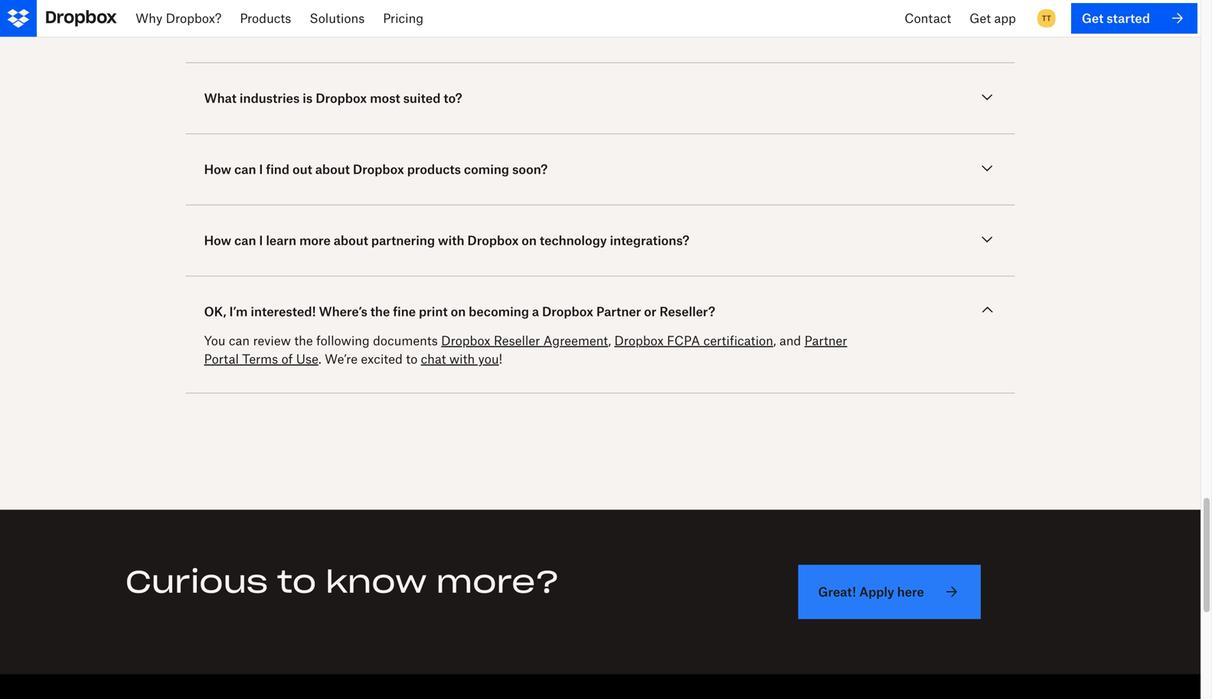 Task type: vqa. For each thing, say whether or not it's contained in the screenshot.
the and
yes



Task type: describe. For each thing, give the bounding box(es) containing it.
work
[[452, 20, 482, 34]]

to?
[[444, 91, 462, 106]]

here
[[897, 585, 924, 600]]

. we're excited to chat with you !
[[318, 352, 502, 367]]

soon?
[[512, 162, 548, 177]]

ok, i'm interested! where's the fine print on becoming a dropbox partner or reseller?
[[204, 304, 715, 319]]

which distributors can dropbox partners work with?
[[204, 20, 518, 34]]

products button
[[231, 0, 300, 37]]

started
[[1107, 11, 1150, 26]]

can for the
[[229, 333, 250, 348]]

partners
[[398, 20, 449, 34]]

how for how can i find out about dropbox products coming soon?
[[204, 162, 231, 177]]

fine
[[393, 304, 416, 319]]

0 vertical spatial partner
[[596, 304, 641, 319]]

find
[[266, 162, 289, 177]]

about for out
[[315, 162, 350, 177]]

tt button
[[1034, 6, 1059, 31]]

what industries is dropbox most suited to?
[[204, 91, 462, 106]]

curious
[[125, 563, 268, 602]]

distributors
[[246, 20, 316, 34]]

how for how can i learn more about partnering with dropbox on technology integrations?
[[204, 233, 231, 248]]

2 , from the left
[[773, 333, 776, 348]]

contact
[[905, 11, 951, 26]]

chat
[[421, 352, 446, 367]]

solutions button
[[300, 0, 374, 37]]

get app
[[970, 11, 1016, 26]]

1 vertical spatial on
[[451, 304, 466, 319]]

you
[[478, 352, 499, 367]]

get for get started
[[1082, 11, 1104, 26]]

interested!
[[251, 304, 316, 319]]

of
[[281, 352, 293, 367]]

contact button
[[895, 0, 960, 37]]

get app button
[[960, 0, 1025, 37]]

how can i find out about dropbox products coming soon?
[[204, 162, 548, 177]]

review
[[253, 333, 291, 348]]

apply
[[859, 585, 894, 600]]

certification
[[704, 333, 773, 348]]

pricing
[[383, 11, 423, 26]]

reseller
[[494, 333, 540, 348]]

a
[[532, 304, 539, 319]]

!
[[499, 352, 502, 367]]

technology
[[540, 233, 607, 248]]

industries
[[240, 91, 300, 106]]

portal
[[204, 352, 239, 367]]

learn
[[266, 233, 296, 248]]

suited
[[403, 91, 441, 106]]

is
[[303, 91, 313, 106]]

how can i learn more about partnering with dropbox on technology integrations?
[[204, 233, 689, 248]]

more?
[[436, 563, 560, 602]]

reseller?
[[660, 304, 715, 319]]

great!
[[818, 585, 856, 600]]

we're
[[325, 352, 358, 367]]

1 horizontal spatial on
[[522, 233, 537, 248]]

1 horizontal spatial the
[[370, 304, 390, 319]]

i'm
[[229, 304, 248, 319]]

.
[[318, 352, 321, 367]]

following
[[316, 333, 370, 348]]



Task type: locate. For each thing, give the bounding box(es) containing it.
1 vertical spatial how
[[204, 233, 231, 248]]

which
[[204, 20, 243, 34]]

0 vertical spatial with
[[438, 233, 464, 248]]

1 vertical spatial with
[[449, 352, 475, 367]]

the left fine
[[370, 304, 390, 319]]

1 vertical spatial the
[[294, 333, 313, 348]]

dropbox
[[344, 20, 395, 34], [316, 91, 367, 106], [353, 162, 404, 177], [467, 233, 519, 248], [542, 304, 593, 319], [441, 333, 490, 348], [614, 333, 664, 348]]

you can review the following documents dropbox reseller agreement , dropbox fcpa certification , and
[[204, 333, 805, 348]]

the up use
[[294, 333, 313, 348]]

, left fcpa
[[608, 333, 611, 348]]

0 horizontal spatial on
[[451, 304, 466, 319]]

how left learn
[[204, 233, 231, 248]]

i left find
[[259, 162, 263, 177]]

app
[[994, 11, 1016, 26]]

partnering
[[371, 233, 435, 248]]

fcpa
[[667, 333, 700, 348]]

0 horizontal spatial partner
[[596, 304, 641, 319]]

1 horizontal spatial partner
[[805, 333, 847, 348]]

with left you
[[449, 352, 475, 367]]

0 horizontal spatial ,
[[608, 333, 611, 348]]

get for get app
[[970, 11, 991, 26]]

solutions
[[310, 11, 365, 26]]

1 vertical spatial i
[[259, 233, 263, 248]]

get started link
[[1071, 3, 1198, 34]]

tt
[[1042, 13, 1051, 23]]

integrations?
[[610, 233, 689, 248]]

terms
[[242, 352, 278, 367]]

1 how from the top
[[204, 162, 231, 177]]

you
[[204, 333, 226, 348]]

i for find
[[259, 162, 263, 177]]

to
[[406, 352, 418, 367], [277, 563, 316, 602]]

0 vertical spatial on
[[522, 233, 537, 248]]

about
[[315, 162, 350, 177], [334, 233, 368, 248]]

1 , from the left
[[608, 333, 611, 348]]

can right distributors at the top left
[[319, 20, 341, 34]]

why
[[136, 11, 162, 26]]

how
[[204, 162, 231, 177], [204, 233, 231, 248]]

pricing link
[[374, 0, 433, 37]]

excited
[[361, 352, 403, 367]]

how left find
[[204, 162, 231, 177]]

0 vertical spatial i
[[259, 162, 263, 177]]

products
[[407, 162, 461, 177]]

about right the more
[[334, 233, 368, 248]]

get left the app
[[970, 11, 991, 26]]

products
[[240, 11, 291, 26]]

coming
[[464, 162, 509, 177]]

i for learn
[[259, 233, 263, 248]]

more
[[299, 233, 331, 248]]

know
[[326, 563, 427, 602]]

curious to know more?
[[125, 563, 560, 602]]

can for learn
[[234, 233, 256, 248]]

get
[[1082, 11, 1104, 26], [970, 11, 991, 26]]

chat with you link
[[421, 352, 499, 367]]

why dropbox?
[[136, 11, 222, 26]]

can
[[319, 20, 341, 34], [234, 162, 256, 177], [234, 233, 256, 248], [229, 333, 250, 348]]

with
[[438, 233, 464, 248], [449, 352, 475, 367]]

about for more
[[334, 233, 368, 248]]

1 vertical spatial partner
[[805, 333, 847, 348]]

where's
[[319, 304, 367, 319]]

on left technology
[[522, 233, 537, 248]]

great! apply here link
[[798, 565, 981, 620]]

the
[[370, 304, 390, 319], [294, 333, 313, 348]]

partner inside partner portal terms of use
[[805, 333, 847, 348]]

0 horizontal spatial to
[[277, 563, 316, 602]]

2 i from the top
[[259, 233, 263, 248]]

great! apply here
[[818, 585, 924, 600]]

on right the 'print'
[[451, 304, 466, 319]]

use
[[296, 352, 318, 367]]

with right partnering
[[438, 233, 464, 248]]

what
[[204, 91, 237, 106]]

0 horizontal spatial get
[[970, 11, 991, 26]]

partner left the or
[[596, 304, 641, 319]]

can right you
[[229, 333, 250, 348]]

can left learn
[[234, 233, 256, 248]]

can for find
[[234, 162, 256, 177]]

1 i from the top
[[259, 162, 263, 177]]

partner portal terms of use
[[204, 333, 847, 367]]

dropbox reseller agreement link
[[441, 333, 608, 348]]

0 vertical spatial about
[[315, 162, 350, 177]]

becoming
[[469, 304, 529, 319]]

dropbox fcpa certification link
[[614, 333, 773, 348]]

why dropbox? button
[[126, 0, 231, 37]]

and
[[779, 333, 801, 348]]

get started
[[1082, 11, 1150, 26]]

most
[[370, 91, 400, 106]]

documents
[[373, 333, 438, 348]]

0 vertical spatial how
[[204, 162, 231, 177]]

or
[[644, 304, 657, 319]]

1 horizontal spatial ,
[[773, 333, 776, 348]]

print
[[419, 304, 448, 319]]

partner
[[596, 304, 641, 319], [805, 333, 847, 348]]

ok,
[[204, 304, 226, 319]]

1 horizontal spatial get
[[1082, 11, 1104, 26]]

2 how from the top
[[204, 233, 231, 248]]

1 horizontal spatial to
[[406, 352, 418, 367]]

1 vertical spatial to
[[277, 563, 316, 602]]

on
[[522, 233, 537, 248], [451, 304, 466, 319]]

about right out
[[315, 162, 350, 177]]

i left learn
[[259, 233, 263, 248]]

i
[[259, 162, 263, 177], [259, 233, 263, 248]]

can left find
[[234, 162, 256, 177]]

get left started
[[1082, 11, 1104, 26]]

partner portal terms of use link
[[204, 333, 847, 367]]

0 vertical spatial to
[[406, 352, 418, 367]]

, left 'and'
[[773, 333, 776, 348]]

0 vertical spatial the
[[370, 304, 390, 319]]

,
[[608, 333, 611, 348], [773, 333, 776, 348]]

out
[[292, 162, 312, 177]]

dropbox?
[[166, 11, 222, 26]]

with?
[[485, 20, 518, 34]]

1 vertical spatial about
[[334, 233, 368, 248]]

0 horizontal spatial the
[[294, 333, 313, 348]]

agreement
[[543, 333, 608, 348]]

partner right 'and'
[[805, 333, 847, 348]]

get inside dropdown button
[[970, 11, 991, 26]]



